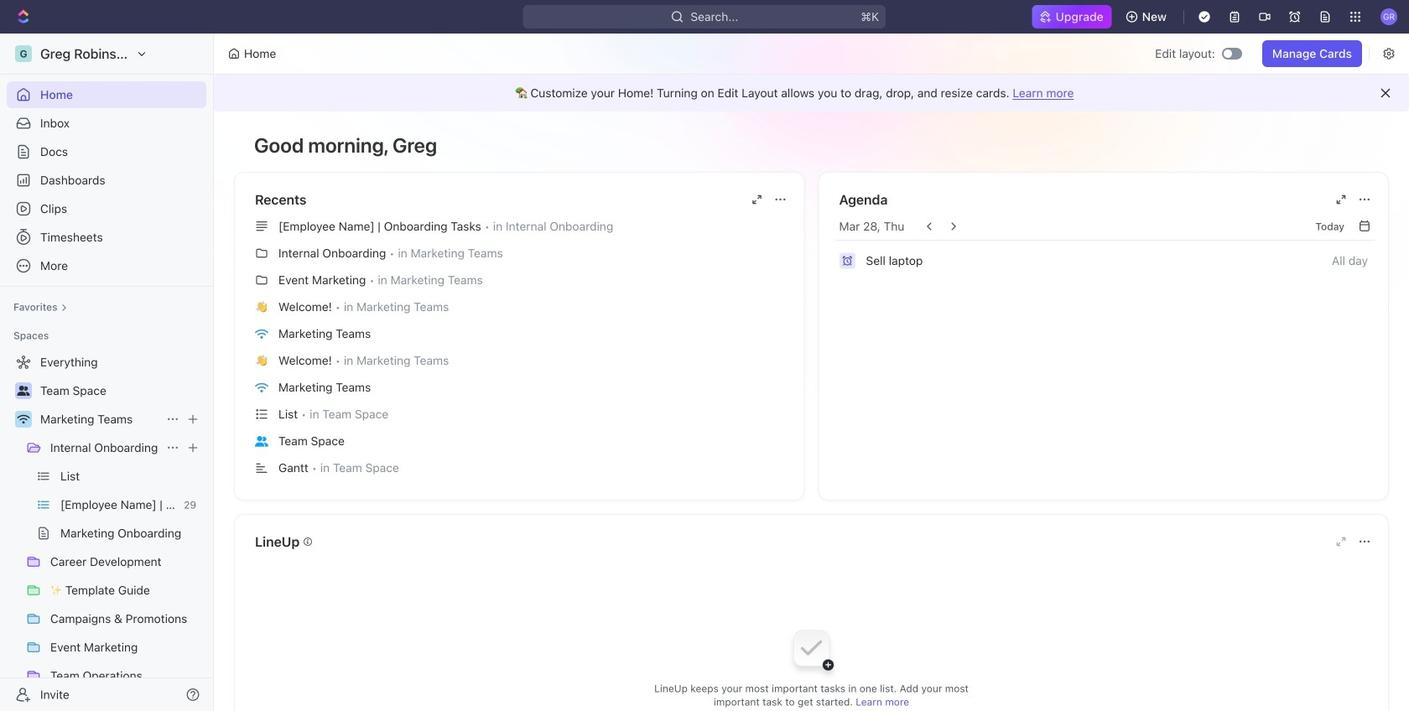 Task type: describe. For each thing, give the bounding box(es) containing it.
wifi image inside sidebar navigation
[[17, 415, 30, 425]]

greg robinson's workspace, , element
[[15, 45, 32, 62]]

user group image
[[255, 436, 269, 447]]

0 vertical spatial wifi image
[[255, 329, 269, 340]]



Task type: locate. For each thing, give the bounding box(es) containing it.
1 horizontal spatial wifi image
[[255, 329, 269, 340]]

alert
[[214, 75, 1410, 112]]

0 horizontal spatial wifi image
[[17, 415, 30, 425]]

wifi image down user group image
[[17, 415, 30, 425]]

1 vertical spatial wifi image
[[17, 415, 30, 425]]

tree inside sidebar navigation
[[7, 349, 206, 712]]

tree
[[7, 349, 206, 712]]

wifi image
[[255, 383, 269, 393]]

sidebar navigation
[[0, 34, 217, 712]]

wifi image
[[255, 329, 269, 340], [17, 415, 30, 425]]

wifi image up wifi image
[[255, 329, 269, 340]]

user group image
[[17, 386, 30, 396]]



Task type: vqa. For each thing, say whether or not it's contained in the screenshot.
tree
yes



